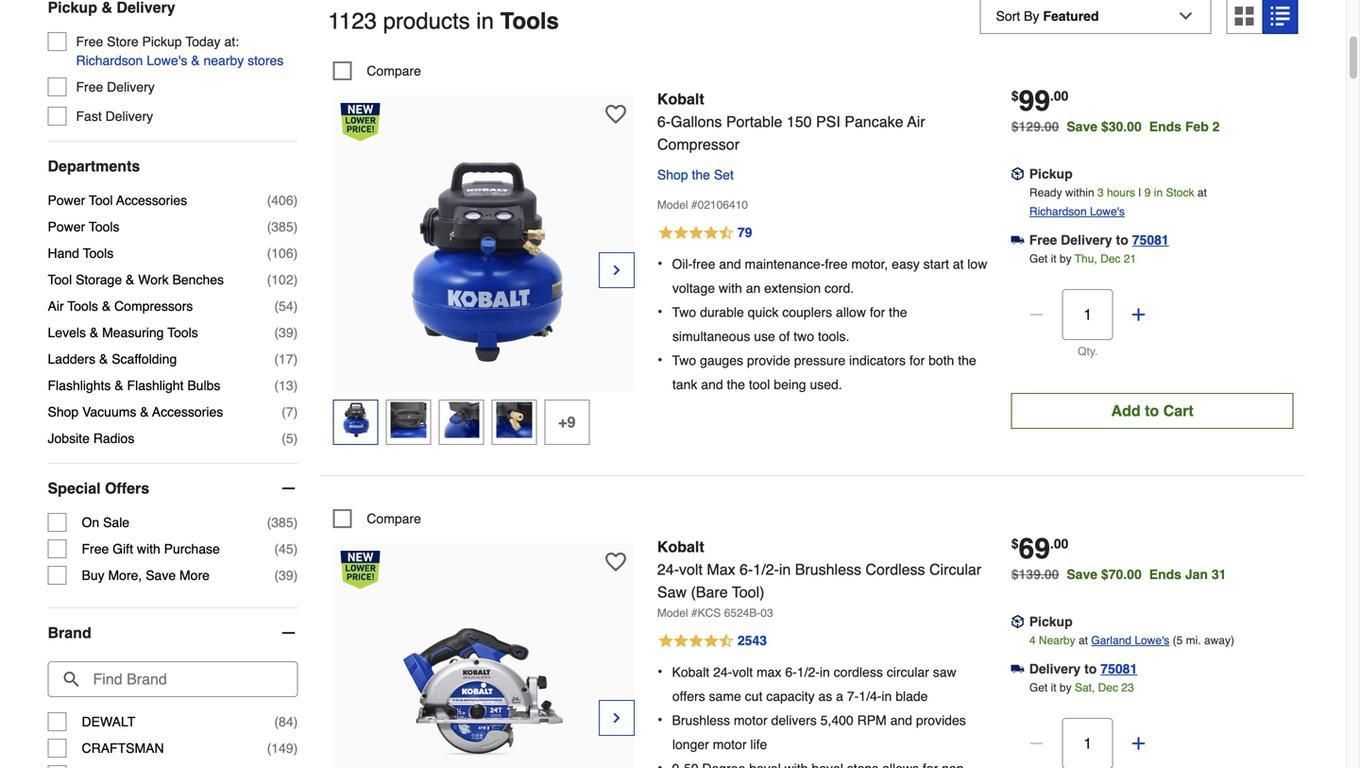 Task type: locate. For each thing, give the bounding box(es) containing it.
2 4.5 stars image from the top
[[658, 632, 768, 655]]

to for delivery to 75081
[[1085, 663, 1097, 678]]

8 ) from the top
[[294, 380, 298, 395]]

( 39 ) down ( 54 )
[[274, 327, 298, 342]]

1 vertical spatial 75081 button
[[1101, 661, 1138, 680]]

385 up 106
[[271, 221, 294, 236]]

add to cart
[[1112, 404, 1194, 421]]

hand tools
[[48, 248, 114, 263]]

) for tool storage & work benches
[[294, 274, 298, 289]]

delivery down free delivery
[[105, 111, 153, 126]]

385 for on sale
[[271, 517, 294, 532]]

0 vertical spatial ( 39 )
[[274, 327, 298, 342]]

0 horizontal spatial shop
[[48, 406, 79, 421]]

new lower price image down 5014029963 element at the top left
[[340, 105, 380, 143]]

1123
[[328, 10, 377, 36]]

save left '$30.00'
[[1067, 121, 1098, 136]]

it left thu,
[[1051, 254, 1057, 267]]

4.5 stars image containing 79
[[658, 224, 754, 246]]

free up buy
[[82, 543, 109, 558]]

75081 button up 23
[[1101, 661, 1138, 680]]

0 horizontal spatial 1/2-
[[753, 563, 779, 580]]

& down flashlights & flashlight bulbs
[[140, 406, 149, 421]]

39 for buy more, save more
[[279, 570, 294, 585]]

jobsite
[[48, 433, 90, 448]]

kobalt up gallons
[[658, 92, 705, 109]]

free
[[693, 258, 716, 273], [825, 258, 848, 273]]

offers
[[673, 691, 706, 706]]

1 horizontal spatial free
[[825, 258, 848, 273]]

0 vertical spatial accessories
[[116, 195, 187, 210]]

7-
[[847, 691, 859, 706]]

model
[[658, 200, 688, 213], [658, 608, 688, 622]]

stepper number input field with increment and decrement buttons number field for bottommost minus image
[[1063, 720, 1114, 768]]

to inside button
[[1145, 404, 1160, 421]]

9 ) from the top
[[294, 406, 298, 421]]

nearby
[[204, 55, 244, 70]]

0 vertical spatial compare
[[367, 65, 421, 80]]

at right nearby
[[1079, 636, 1088, 649]]

in right 9
[[1154, 188, 1163, 201]]

) for dewalt
[[294, 716, 298, 731]]

1 horizontal spatial volt
[[733, 667, 753, 682]]

for left both
[[910, 355, 925, 370]]

2 39 from the top
[[279, 570, 294, 585]]

vacuums
[[82, 406, 136, 421]]

( 385 ) up "( 45 )"
[[267, 517, 298, 532]]

to for add to cart
[[1145, 404, 1160, 421]]

model down saw on the bottom of the page
[[658, 608, 688, 622]]

0 vertical spatial air
[[908, 115, 926, 132]]

tool
[[89, 195, 113, 210], [48, 274, 72, 289]]

0 horizontal spatial air
[[48, 301, 64, 316]]

delivery to 75081
[[1030, 663, 1138, 678]]

purchase
[[164, 543, 220, 558]]

truck filled image
[[1012, 235, 1025, 249], [1012, 664, 1025, 678]]

4.5 stars image for 79 button
[[658, 224, 754, 246]]

0 vertical spatial to
[[1116, 234, 1129, 249]]

more
[[180, 570, 210, 585]]

and inside • kobalt 24-volt max 6-1/2-in cordless circular saw offers same cut capacity as a 7-1/4-in blade • brushless motor delivers 5,400 rpm and provides longer motor life
[[891, 715, 913, 730]]

0 vertical spatial kobalt
[[658, 92, 705, 109]]

1 horizontal spatial air
[[908, 115, 926, 132]]

) for craftsman
[[294, 743, 298, 758]]

1 vertical spatial air
[[48, 301, 64, 316]]

39 for levels & measuring tools
[[279, 327, 294, 342]]

the right both
[[958, 355, 977, 370]]

simultaneous
[[673, 331, 751, 346]]

) for power tools
[[294, 221, 298, 236]]

75081 button up 21
[[1133, 232, 1170, 251]]

1 vertical spatial 39
[[279, 570, 294, 585]]

75081 up 21
[[1133, 234, 1170, 249]]

2 new lower price image from the top
[[340, 553, 380, 591]]

0 vertical spatial power
[[48, 195, 85, 210]]

2 power from the top
[[48, 221, 85, 236]]

2 vertical spatial 6-
[[786, 667, 797, 682]]

1 two from the top
[[672, 307, 697, 322]]

0 vertical spatial truck filled image
[[1012, 235, 1025, 249]]

at left 'low'
[[953, 258, 964, 273]]

& down "ladders & scaffolding"
[[115, 380, 123, 395]]

) for free gift with purchase
[[294, 543, 298, 558]]

.00 up was price $139.00 element
[[1051, 538, 1069, 553]]

get for 99
[[1030, 254, 1048, 267]]

2 compare from the top
[[367, 513, 421, 528]]

39 down 45
[[279, 570, 294, 585]]

air right pancake
[[908, 115, 926, 132]]

1 $ from the top
[[1012, 90, 1019, 105]]

12 ) from the top
[[294, 543, 298, 558]]

free for free gift with purchase
[[82, 543, 109, 558]]

1 horizontal spatial for
[[910, 355, 925, 370]]

1 vertical spatial by
[[1060, 683, 1072, 696]]

pickup image
[[1012, 617, 1025, 630]]

( 39 ) for buy more, save more
[[274, 570, 298, 585]]

1 vertical spatial minus image
[[279, 626, 298, 644]]

get left thu,
[[1030, 254, 1048, 267]]

plus image
[[1130, 307, 1149, 326]]

and down '79'
[[719, 258, 741, 273]]

2 free from the left
[[825, 258, 848, 273]]

was price $129.00 element
[[1012, 116, 1067, 136]]

minus image down '( 5 )' at the left bottom of the page
[[279, 481, 298, 500]]

0 vertical spatial brushless
[[795, 563, 862, 580]]

by for 69
[[1060, 683, 1072, 696]]

24- up saw on the bottom of the page
[[658, 563, 679, 580]]

of
[[779, 331, 790, 346]]

get for 69
[[1030, 683, 1048, 696]]

4.5 stars image containing 2543
[[658, 632, 768, 655]]

kobalt up "offers"
[[672, 667, 710, 682]]

2 vertical spatial and
[[891, 715, 913, 730]]

shop up "jobsite"
[[48, 406, 79, 421]]

1 vertical spatial model
[[658, 608, 688, 622]]

1002731064 element
[[333, 511, 421, 530]]

minus image inside brand button
[[279, 626, 298, 644]]

406
[[271, 195, 294, 210]]

circular
[[887, 667, 930, 682]]

Stepper number input field with increment and decrement buttons number field
[[1063, 291, 1114, 342], [1063, 720, 1114, 768]]

0 vertical spatial get
[[1030, 254, 1048, 267]]

0 vertical spatial lowe's
[[147, 55, 187, 70]]

by left thu,
[[1060, 254, 1072, 267]]

ends left jan
[[1150, 569, 1182, 584]]

at inside ready within 3 hours | 9 in stock at richardson lowe's
[[1198, 188, 1207, 201]]

( for levels & measuring tools
[[274, 327, 279, 342]]

1 vertical spatial to
[[1145, 404, 1160, 421]]

ends for 69
[[1150, 569, 1182, 584]]

( 45 )
[[274, 543, 298, 558]]

& up store
[[101, 1, 112, 18]]

1 ) from the top
[[294, 195, 298, 210]]

benches
[[172, 274, 224, 289]]

1 vertical spatial two
[[672, 355, 697, 370]]

two up tank
[[672, 355, 697, 370]]

0 horizontal spatial lowe's
[[147, 55, 187, 70]]

0 vertical spatial by
[[1060, 254, 1072, 267]]

saw
[[658, 585, 687, 603]]

( 54 )
[[274, 301, 298, 316]]

0 vertical spatial 385
[[271, 221, 294, 236]]

richardson down ready
[[1030, 207, 1087, 220]]

saw
[[933, 667, 957, 682]]

2 model from the top
[[658, 608, 688, 622]]

7 ) from the top
[[294, 353, 298, 369]]

385 up "( 45 )"
[[271, 517, 294, 532]]

& left "work"
[[126, 274, 134, 289]]

pickup
[[48, 1, 97, 18], [142, 36, 182, 51], [1030, 168, 1073, 183], [1030, 616, 1073, 631]]

0 horizontal spatial to
[[1085, 663, 1097, 678]]

.00 inside $ 69 .00
[[1051, 538, 1069, 553]]

0 horizontal spatial at
[[953, 258, 964, 273]]

couplers
[[783, 307, 833, 322]]

1 vertical spatial $
[[1012, 538, 1019, 553]]

2 ends from the top
[[1150, 569, 1182, 584]]

1 horizontal spatial richardson
[[1030, 207, 1087, 220]]

( for free gift with purchase
[[274, 543, 279, 558]]

( for on sale
[[267, 517, 271, 532]]

1 horizontal spatial to
[[1116, 234, 1129, 249]]

1 by from the top
[[1060, 254, 1072, 267]]

dec
[[1101, 254, 1121, 267], [1099, 683, 1119, 696]]

1 .00 from the top
[[1051, 90, 1069, 105]]

2 ( 385 ) from the top
[[267, 517, 298, 532]]

2 it from the top
[[1051, 683, 1057, 696]]

kobalt inside kobalt 24-volt max 6-1/2-in brushless cordless circular saw (bare tool) model # kcs 6524b-03
[[658, 540, 705, 557]]

use
[[754, 331, 776, 346]]

voltage
[[673, 282, 715, 298]]

0 vertical spatial new lower price image
[[340, 105, 380, 143]]

0 vertical spatial two
[[672, 307, 697, 322]]

1 truck filled image from the top
[[1012, 235, 1025, 249]]

richardson down store
[[76, 55, 143, 70]]

2 stepper number input field with increment and decrement buttons number field from the top
[[1063, 720, 1114, 768]]

brushless inside • kobalt 24-volt max 6-1/2-in cordless circular saw offers same cut capacity as a 7-1/4-in blade • brushless motor delivers 5,400 rpm and provides longer motor life
[[672, 715, 730, 730]]

tool)
[[732, 585, 765, 603]]

6- up tool)
[[740, 563, 753, 580]]

free up fast
[[76, 81, 103, 96]]

to up 21
[[1116, 234, 1129, 249]]

2 385 from the top
[[271, 517, 294, 532]]

delivery up thu,
[[1061, 234, 1113, 249]]

2 truck filled image from the top
[[1012, 664, 1025, 678]]

1 horizontal spatial 24-
[[713, 667, 733, 682]]

6 ) from the top
[[294, 327, 298, 342]]

levels & measuring tools
[[48, 327, 198, 342]]

1 horizontal spatial 6-
[[740, 563, 753, 580]]

( 385 ) for sale
[[267, 517, 298, 532]]

free for free delivery
[[76, 81, 103, 96]]

power up power tools on the left of the page
[[48, 195, 85, 210]]

4.5 stars image
[[658, 224, 754, 246], [658, 632, 768, 655]]

1 vertical spatial and
[[701, 379, 723, 394]]

1/2- inside kobalt 24-volt max 6-1/2-in brushless cordless circular saw (bare tool) model # kcs 6524b-03
[[753, 563, 779, 580]]

1 stepper number input field with increment and decrement buttons number field from the top
[[1063, 291, 1114, 342]]

1 vertical spatial #
[[692, 608, 698, 622]]

it for 99
[[1051, 254, 1057, 267]]

( for tool storage & work benches
[[267, 274, 271, 289]]

thumbnail image
[[338, 404, 374, 440], [391, 404, 426, 440], [443, 404, 479, 440], [496, 404, 532, 440]]

1 it from the top
[[1051, 254, 1057, 267]]

ends
[[1150, 121, 1182, 136], [1150, 569, 1182, 584]]

102
[[271, 274, 294, 289]]

0 vertical spatial 24-
[[658, 563, 679, 580]]

save for 99
[[1067, 121, 1098, 136]]

two down voltage
[[672, 307, 697, 322]]

1 vertical spatial lowe's
[[1090, 207, 1125, 220]]

5 ) from the top
[[294, 301, 298, 316]]

accessories down departments element
[[116, 195, 187, 210]]

new lower price image for 69
[[340, 553, 380, 591]]

brushless left cordless
[[795, 563, 862, 580]]

2 .00 from the top
[[1051, 538, 1069, 553]]

was price $139.00 element
[[1012, 564, 1067, 584]]

) for levels & measuring tools
[[294, 327, 298, 342]]

special
[[48, 481, 101, 499]]

# down shop the set link
[[692, 200, 698, 213]]

1 vertical spatial shop
[[48, 406, 79, 421]]

2 horizontal spatial to
[[1145, 404, 1160, 421]]

24- inside • kobalt 24-volt max 6-1/2-in cordless circular saw offers same cut capacity as a 7-1/4-in blade • brushless motor delivers 5,400 rpm and provides longer motor life
[[713, 667, 733, 682]]

4.5 stars image down model # 02106410
[[658, 224, 754, 246]]

1 power from the top
[[48, 195, 85, 210]]

$ up $129.00
[[1012, 90, 1019, 105]]

ends feb 2 element
[[1150, 121, 1228, 136]]

delivery for free delivery to 75081
[[1061, 234, 1113, 249]]

0 vertical spatial richardson
[[76, 55, 143, 70]]

pancake
[[845, 115, 904, 132]]

air up levels
[[48, 301, 64, 316]]

& inside button
[[191, 55, 200, 70]]

1 vertical spatial ( 39 )
[[274, 570, 298, 585]]

) for power tool accessories
[[294, 195, 298, 210]]

( 106 )
[[267, 248, 298, 263]]

1 vertical spatial get
[[1030, 683, 1048, 696]]

0 vertical spatial for
[[870, 307, 886, 322]]

1 vertical spatial dec
[[1099, 683, 1119, 696]]

( 39 ) down 45
[[274, 570, 298, 585]]

0 horizontal spatial with
[[137, 543, 160, 558]]

( for craftsman
[[267, 743, 271, 758]]

1 vertical spatial chevron right image
[[609, 710, 624, 729]]

2 horizontal spatial lowe's
[[1135, 636, 1170, 649]]

kobalt up saw on the bottom of the page
[[658, 540, 705, 557]]

0 horizontal spatial brushless
[[672, 715, 730, 730]]

1 vertical spatial it
[[1051, 683, 1057, 696]]

0 vertical spatial 6-
[[658, 115, 671, 132]]

1 free from the left
[[693, 258, 716, 273]]

2 by from the top
[[1060, 683, 1072, 696]]

0 vertical spatial model
[[658, 200, 688, 213]]

( 39 )
[[274, 327, 298, 342], [274, 570, 298, 585]]

1 horizontal spatial shop
[[658, 169, 688, 184]]

motor down cut
[[734, 715, 768, 730]]

39
[[279, 327, 294, 342], [279, 570, 294, 585]]

0 vertical spatial shop
[[658, 169, 688, 184]]

truck filled image down pickup icon
[[1012, 664, 1025, 678]]

$ inside $ 69 .00
[[1012, 538, 1019, 553]]

kobalt inside kobalt 6-gallons portable 150 psi pancake air compressor
[[658, 92, 705, 109]]

.00
[[1051, 90, 1069, 105], [1051, 538, 1069, 553]]

2 ) from the top
[[294, 221, 298, 236]]

( 385 ) for tools
[[267, 221, 298, 236]]

craftsman
[[82, 743, 164, 758]]

1 385 from the top
[[271, 221, 294, 236]]

4.5 stars image down kcs
[[658, 632, 768, 655]]

1 39 from the top
[[279, 327, 294, 342]]

lowe's down free store pickup today at:
[[147, 55, 187, 70]]

truck filled image for 99
[[1012, 235, 1025, 249]]

get left 'sat,'
[[1030, 683, 1048, 696]]

tools for ( 106 )
[[83, 248, 114, 263]]

brushless inside kobalt 24-volt max 6-1/2-in brushless cordless circular saw (bare tool) model # kcs 6524b-03
[[795, 563, 862, 580]]

( for jobsite radios
[[282, 433, 286, 448]]

$129.00
[[1012, 121, 1060, 136]]

storage
[[76, 274, 122, 289]]

the
[[692, 169, 711, 184], [889, 307, 908, 322], [958, 355, 977, 370], [727, 379, 745, 394]]

$ inside "$ 99 .00"
[[1012, 90, 1019, 105]]

delivery up fast delivery
[[107, 81, 155, 96]]

volt inside • kobalt 24-volt max 6-1/2-in cordless circular saw offers same cut capacity as a 7-1/4-in blade • brushless motor delivers 5,400 rpm and provides longer motor life
[[733, 667, 753, 682]]

brushless up longer
[[672, 715, 730, 730]]

new lower price image
[[340, 105, 380, 143], [340, 553, 380, 591]]

Find Brand text field
[[48, 663, 298, 699]]

compare for 99
[[367, 65, 421, 80]]

kobalt for 24-
[[658, 540, 705, 557]]

# down the (bare
[[692, 608, 698, 622]]

1 ( 385 ) from the top
[[267, 221, 298, 236]]

a
[[836, 691, 844, 706]]

model down shop the set link
[[658, 200, 688, 213]]

1 vertical spatial at
[[953, 258, 964, 273]]

ends left feb
[[1150, 121, 1182, 136]]

1 ends from the top
[[1150, 121, 1182, 136]]

volt up the (bare
[[679, 563, 703, 580]]

•
[[658, 256, 663, 274], [658, 305, 663, 322], [658, 353, 663, 370], [658, 665, 663, 682], [658, 713, 663, 730]]

385
[[271, 221, 294, 236], [271, 517, 294, 532]]

0 vertical spatial ends
[[1150, 121, 1182, 136]]

plus image
[[1130, 736, 1149, 755]]

( 84 )
[[274, 716, 298, 731]]

actual price $69.00 element
[[1012, 534, 1069, 567]]

compare inside 1002731064 element
[[367, 513, 421, 528]]

truck filled image down pickup image
[[1012, 235, 1025, 249]]

& right levels
[[90, 327, 98, 342]]

2 get from the top
[[1030, 683, 1048, 696]]

1 compare from the top
[[367, 65, 421, 80]]

2 $ from the top
[[1012, 538, 1019, 553]]

free up cord.
[[825, 258, 848, 273]]

1 vertical spatial brushless
[[672, 715, 730, 730]]

6- up 'compressor'
[[658, 115, 671, 132]]

at inside • oil-free and maintenance-free motor, easy start at low voltage with an extension cord. • two durable quick couplers allow for the simultaneous use of two tools. • two gauges provide pressure indicators for both the tank and the tool being used.
[[953, 258, 964, 273]]

1 vertical spatial stepper number input field with increment and decrement buttons number field
[[1063, 720, 1114, 768]]

by for 99
[[1060, 254, 1072, 267]]

.00 inside "$ 99 .00"
[[1051, 90, 1069, 105]]

dec left 21
[[1101, 254, 1121, 267]]

free up voltage
[[693, 258, 716, 273]]

shop the set
[[658, 169, 734, 184]]

2 horizontal spatial at
[[1198, 188, 1207, 201]]

both
[[929, 355, 955, 370]]

2543
[[738, 635, 767, 650]]

for
[[870, 307, 886, 322], [910, 355, 925, 370]]

delivery for fast delivery
[[105, 111, 153, 126]]

in right max
[[779, 563, 791, 580]]

1 vertical spatial with
[[137, 543, 160, 558]]

11 ) from the top
[[294, 517, 298, 532]]

1 new lower price image from the top
[[340, 105, 380, 143]]

motor left "life"
[[713, 739, 747, 754]]

1 ( 39 ) from the top
[[274, 327, 298, 342]]

0 vertical spatial volt
[[679, 563, 703, 580]]

2 # from the top
[[692, 608, 698, 622]]

tool up power tools on the left of the page
[[89, 195, 113, 210]]

free delivery to 75081
[[1030, 234, 1170, 249]]

departments
[[48, 159, 140, 177]]

chevron right image
[[609, 263, 624, 281], [609, 710, 624, 729]]

13 ) from the top
[[294, 570, 298, 585]]

1 horizontal spatial with
[[719, 282, 743, 298]]

3 ) from the top
[[294, 248, 298, 263]]

2543 button
[[658, 632, 989, 655]]

volt left the max on the right of the page
[[733, 667, 753, 682]]

accessories
[[116, 195, 187, 210], [152, 406, 223, 421]]

minus image inside special offers button
[[279, 481, 298, 500]]

0 vertical spatial at
[[1198, 188, 1207, 201]]

4 ) from the top
[[294, 274, 298, 289]]

brand
[[48, 626, 91, 644]]

1 vertical spatial .00
[[1051, 538, 1069, 553]]

0 vertical spatial $
[[1012, 90, 1019, 105]]

pickup up nearby
[[1030, 616, 1073, 631]]

in inside kobalt 24-volt max 6-1/2-in brushless cordless circular saw (bare tool) model # kcs 6524b-03
[[779, 563, 791, 580]]

1 vertical spatial 4.5 stars image
[[658, 632, 768, 655]]

0 vertical spatial stepper number input field with increment and decrement buttons number field
[[1063, 291, 1114, 342]]

shop down 'compressor'
[[658, 169, 688, 184]]

1 vertical spatial truck filled image
[[1012, 664, 1025, 678]]

1 vertical spatial motor
[[713, 739, 747, 754]]

lowe's left (5
[[1135, 636, 1170, 649]]

15 ) from the top
[[294, 743, 298, 758]]

14 ) from the top
[[294, 716, 298, 731]]

2 vertical spatial kobalt
[[672, 667, 710, 682]]

kobalt 24-volt max 6-1/2-in brushless cordless circular saw (bare tool) model # kcs 6524b-03
[[658, 540, 982, 622]]

compare inside 5014029963 element
[[367, 65, 421, 80]]

10 ) from the top
[[294, 433, 298, 448]]

minus image
[[279, 481, 298, 500], [279, 626, 298, 644], [1028, 736, 1047, 755]]

#
[[692, 200, 698, 213], [692, 608, 698, 622]]

$ for 69
[[1012, 538, 1019, 553]]

it left 'sat,'
[[1051, 683, 1057, 696]]

sale
[[103, 517, 130, 532]]

0 horizontal spatial richardson
[[76, 55, 143, 70]]

1 horizontal spatial 1/2-
[[797, 667, 820, 682]]

1 vertical spatial new lower price image
[[340, 553, 380, 591]]

tool
[[749, 379, 770, 394]]

0 vertical spatial dec
[[1101, 254, 1121, 267]]

& down storage
[[102, 301, 111, 316]]

compare for 69
[[367, 513, 421, 528]]

1 4.5 stars image from the top
[[658, 224, 754, 246]]

add
[[1112, 404, 1141, 421]]

21
[[1124, 254, 1137, 267]]

& down the today
[[191, 55, 200, 70]]

free up get it by thu, dec 21
[[1030, 234, 1058, 249]]

0 vertical spatial #
[[692, 200, 698, 213]]

on
[[82, 517, 99, 532]]

accessories down bulbs
[[152, 406, 223, 421]]

at:
[[224, 36, 239, 51]]

levels
[[48, 327, 86, 342]]

kcs
[[698, 608, 721, 622]]

2 ( 39 ) from the top
[[274, 570, 298, 585]]

with inside • oil-free and maintenance-free motor, easy start at low voltage with an extension cord. • two durable quick couplers allow for the simultaneous use of two tools. • two gauges provide pressure indicators for both the tank and the tool being used.
[[719, 282, 743, 298]]

0 vertical spatial with
[[719, 282, 743, 298]]

1 chevron right image from the top
[[609, 263, 624, 281]]

stores
[[248, 55, 284, 70]]

( 385 )
[[267, 221, 298, 236], [267, 517, 298, 532]]

31
[[1212, 569, 1227, 584]]

and
[[719, 258, 741, 273], [701, 379, 723, 394], [891, 715, 913, 730]]

6- inside • kobalt 24-volt max 6-1/2-in cordless circular saw offers same cut capacity as a 7-1/4-in blade • brushless motor delivers 5,400 rpm and provides longer motor life
[[786, 667, 797, 682]]

stepper number input field with increment and decrement buttons number field up the qty.
[[1063, 291, 1114, 342]]

oil-
[[672, 258, 693, 273]]

( 39 ) for levels & measuring tools
[[274, 327, 298, 342]]

pickup image
[[1012, 169, 1025, 182]]

two
[[794, 331, 815, 346]]

for right allow
[[870, 307, 886, 322]]

minus image down get it by sat, dec 23
[[1028, 736, 1047, 755]]

0 vertical spatial it
[[1051, 254, 1057, 267]]

1 get from the top
[[1030, 254, 1048, 267]]

1/2- up as
[[797, 667, 820, 682]]

shop the set link
[[658, 165, 734, 188]]

1 horizontal spatial brushless
[[795, 563, 862, 580]]

fast
[[76, 111, 102, 126]]

5 • from the top
[[658, 713, 663, 730]]

0 horizontal spatial tool
[[48, 274, 72, 289]]

2 horizontal spatial 6-
[[786, 667, 797, 682]]

0 vertical spatial tool
[[89, 195, 113, 210]]

75081 button for 99
[[1133, 232, 1170, 251]]

shop
[[658, 169, 688, 184], [48, 406, 79, 421]]

75081
[[1133, 234, 1170, 249], [1101, 663, 1138, 678]]

1 vertical spatial 24-
[[713, 667, 733, 682]]

stepper number input field with increment and decrement buttons number field left plus icon
[[1063, 720, 1114, 768]]

save left $70.00
[[1067, 569, 1098, 584]]

an
[[746, 282, 761, 298]]

0 horizontal spatial free
[[693, 258, 716, 273]]

2 vertical spatial minus image
[[1028, 736, 1047, 755]]

0 vertical spatial 1/2-
[[753, 563, 779, 580]]

75081 button
[[1133, 232, 1170, 251], [1101, 661, 1138, 680]]

0 vertical spatial 4.5 stars image
[[658, 224, 754, 246]]

0 vertical spatial ( 385 )
[[267, 221, 298, 236]]

richardson lowe's & nearby stores
[[76, 55, 284, 70]]

dec for 99
[[1101, 254, 1121, 267]]

free left store
[[76, 36, 103, 51]]

0 vertical spatial chevron right image
[[609, 263, 624, 281]]

richardson inside button
[[76, 55, 143, 70]]

new lower price image down 1002731064 element
[[340, 553, 380, 591]]



Task type: describe. For each thing, give the bounding box(es) containing it.
1 vertical spatial 75081
[[1101, 663, 1138, 678]]

( for power tools
[[267, 221, 271, 236]]

4 nearby at garland lowe's (5 mi. away)
[[1030, 636, 1235, 649]]

0 vertical spatial motor
[[734, 715, 768, 730]]

new lower price image for 99
[[340, 105, 380, 143]]

ends for 99
[[1150, 121, 1182, 136]]

fast delivery
[[76, 111, 153, 126]]

provides
[[916, 715, 966, 730]]

pickup up ready
[[1030, 168, 1073, 183]]

hours
[[1107, 188, 1136, 201]]

2 two from the top
[[672, 355, 697, 370]]

1 • from the top
[[658, 256, 663, 274]]

• oil-free and maintenance-free motor, easy start at low voltage with an extension cord. • two durable quick couplers allow for the simultaneous use of two tools. • two gauges provide pressure indicators for both the tank and the tool being used.
[[658, 256, 988, 394]]

the right allow
[[889, 307, 908, 322]]

richardson inside ready within 3 hours | 9 in stock at richardson lowe's
[[1030, 207, 1087, 220]]

lowe's inside button
[[147, 55, 187, 70]]

3 thumbnail image from the left
[[443, 404, 479, 440]]

1 vertical spatial for
[[910, 355, 925, 370]]

03
[[761, 608, 774, 622]]

( for power tool accessories
[[267, 195, 271, 210]]

( for shop vacuums & accessories
[[282, 406, 286, 421]]

minus image for special offers
[[279, 481, 298, 500]]

pickup up richardson lowe's & nearby stores
[[142, 36, 182, 51]]

( for flashlights & flashlight bulbs
[[274, 380, 279, 395]]

6- inside kobalt 24-volt max 6-1/2-in brushless cordless circular saw (bare tool) model # kcs 6524b-03
[[740, 563, 753, 580]]

( 406 )
[[267, 195, 298, 210]]

brand button
[[48, 610, 298, 660]]

low
[[968, 258, 988, 273]]

0 vertical spatial 75081
[[1133, 234, 1170, 249]]

max
[[707, 563, 736, 580]]

.00 for 69
[[1051, 538, 1069, 553]]

lowe's inside ready within 3 hours | 9 in stock at richardson lowe's
[[1090, 207, 1125, 220]]

savings save $30.00 element
[[1067, 121, 1228, 136]]

pickup up free delivery
[[48, 1, 97, 18]]

delivery up free store pickup today at:
[[117, 1, 175, 18]]

delivery down nearby
[[1030, 663, 1081, 678]]

54
[[279, 301, 294, 316]]

in left the blade
[[882, 691, 892, 706]]

power for power tools
[[48, 221, 85, 236]]

2
[[1213, 121, 1220, 136]]

minus image
[[1028, 307, 1047, 326]]

mi.
[[1186, 636, 1202, 649]]

cart
[[1164, 404, 1194, 421]]

pressure
[[794, 355, 846, 370]]

truck filled image for 69
[[1012, 664, 1025, 678]]

1 model from the top
[[658, 200, 688, 213]]

tools for ( 54 )
[[67, 301, 98, 316]]

minus image for brand
[[279, 626, 298, 644]]

garland lowe's button
[[1092, 633, 1170, 652]]

$30.00
[[1102, 121, 1142, 136]]

special offers button
[[48, 466, 298, 515]]

sat,
[[1075, 683, 1095, 696]]

) for buy more, save more
[[294, 570, 298, 585]]

1/4-
[[859, 691, 882, 706]]

02106410
[[698, 200, 748, 213]]

power for power tool accessories
[[48, 195, 85, 210]]

power tools
[[48, 221, 120, 236]]

) for air tools & compressors
[[294, 301, 298, 316]]

air inside kobalt 6-gallons portable 150 psi pancake air compressor
[[908, 115, 926, 132]]

) for shop vacuums & accessories
[[294, 406, 298, 421]]

actual price $99.00 element
[[1012, 86, 1069, 119]]

4 • from the top
[[658, 665, 663, 682]]

blade
[[896, 691, 928, 706]]

1 vertical spatial accessories
[[152, 406, 223, 421]]

products
[[383, 10, 470, 36]]

• kobalt 24-volt max 6-1/2-in cordless circular saw offers same cut capacity as a 7-1/4-in blade • brushless motor delivers 5,400 rpm and provides longer motor life
[[658, 665, 966, 754]]

kobalt inside • kobalt 24-volt max 6-1/2-in cordless circular saw offers same cut capacity as a 7-1/4-in blade • brushless motor delivers 5,400 rpm and provides longer motor life
[[672, 667, 710, 682]]

& right the ladders
[[99, 353, 108, 369]]

(bare
[[691, 585, 728, 603]]

special offers
[[48, 481, 149, 499]]

7
[[286, 406, 294, 421]]

2 • from the top
[[658, 305, 663, 322]]

delivery for free delivery
[[107, 81, 155, 96]]

) for jobsite radios
[[294, 433, 298, 448]]

4.5 stars image for 2543 "button"
[[658, 632, 768, 655]]

save for 69
[[1067, 569, 1098, 584]]

it for 69
[[1051, 683, 1057, 696]]

) for flashlights & flashlight bulbs
[[294, 380, 298, 395]]

in right products
[[477, 10, 494, 36]]

kobalt for 6-
[[658, 92, 705, 109]]

rpm
[[858, 715, 887, 730]]

( 5 )
[[282, 433, 298, 448]]

0 vertical spatial and
[[719, 258, 741, 273]]

grid view image
[[1235, 9, 1254, 27]]

# inside kobalt 24-volt max 6-1/2-in brushless cordless circular saw (bare tool) model # kcs 6524b-03
[[692, 608, 698, 622]]

ends jan 31 element
[[1150, 569, 1234, 584]]

ready
[[1030, 188, 1063, 201]]

being
[[774, 379, 807, 394]]

add to cart button
[[1012, 395, 1294, 431]]

cordless
[[834, 667, 883, 682]]

on sale
[[82, 517, 130, 532]]

( for buy more, save more
[[274, 570, 279, 585]]

1 # from the top
[[692, 200, 698, 213]]

the left "set"
[[692, 169, 711, 184]]

portable
[[726, 115, 783, 132]]

store
[[107, 36, 139, 51]]

save down free gift with purchase
[[146, 570, 176, 585]]

heart outline image
[[606, 106, 626, 126]]

free for free delivery to 75081
[[1030, 234, 1058, 249]]

24- inside kobalt 24-volt max 6-1/2-in brushless cordless circular saw (bare tool) model # kcs 6524b-03
[[658, 563, 679, 580]]

circular
[[930, 563, 982, 580]]

13
[[279, 380, 294, 395]]

savings save $70.00 element
[[1067, 569, 1234, 584]]

the left tool
[[727, 379, 745, 394]]

69
[[1019, 534, 1051, 567]]

75081 button for 69
[[1101, 661, 1138, 680]]

$ 69 .00
[[1012, 534, 1069, 567]]

385 for power tools
[[271, 221, 294, 236]]

provide
[[747, 355, 791, 370]]

4 thumbnail image from the left
[[496, 404, 532, 440]]

2 thumbnail image from the left
[[391, 404, 426, 440]]

richardson lowe's button
[[1030, 204, 1125, 223]]

dec for 69
[[1099, 683, 1119, 696]]

) for on sale
[[294, 517, 298, 532]]

stepper number input field with increment and decrement buttons number field for minus icon
[[1063, 291, 1114, 342]]

flashlights & flashlight bulbs
[[48, 380, 221, 395]]

motor,
[[852, 258, 888, 273]]

0 horizontal spatial for
[[870, 307, 886, 322]]

1 thumbnail image from the left
[[338, 404, 374, 440]]

2 chevron right image from the top
[[609, 710, 624, 729]]

.00 for 99
[[1051, 90, 1069, 105]]

( for air tools & compressors
[[274, 301, 279, 316]]

buy more, save more
[[82, 570, 210, 585]]

model inside kobalt 24-volt max 6-1/2-in brushless cordless circular saw (bare tool) model # kcs 6524b-03
[[658, 608, 688, 622]]

tools for ( 385 )
[[89, 221, 120, 236]]

hand
[[48, 248, 79, 263]]

3
[[1098, 188, 1104, 201]]

1 horizontal spatial at
[[1079, 636, 1088, 649]]

in up as
[[820, 667, 830, 682]]

79 button
[[658, 224, 989, 246]]

free store pickup today at:
[[76, 36, 239, 51]]

gift
[[113, 543, 133, 558]]

79
[[738, 227, 753, 242]]

free for free store pickup today at:
[[76, 36, 103, 51]]

more,
[[108, 570, 142, 585]]

in inside ready within 3 hours | 9 in stock at richardson lowe's
[[1154, 188, 1163, 201]]

ladders
[[48, 353, 96, 369]]

departments element
[[48, 159, 298, 178]]

) for ladders & scaffolding
[[294, 353, 298, 369]]

( for hand tools
[[267, 248, 271, 263]]

away)
[[1205, 636, 1235, 649]]

stock
[[1166, 188, 1195, 201]]

84
[[279, 716, 294, 731]]

shop for shop the set
[[658, 169, 688, 184]]

$ for 99
[[1012, 90, 1019, 105]]

1 vertical spatial tool
[[48, 274, 72, 289]]

( for dewalt
[[274, 716, 279, 731]]

$70.00
[[1102, 569, 1142, 584]]

shop for shop vacuums & accessories
[[48, 406, 79, 421]]

) for hand tools
[[294, 248, 298, 263]]

4
[[1030, 636, 1036, 649]]

1/2- inside • kobalt 24-volt max 6-1/2-in cordless circular saw offers same cut capacity as a 7-1/4-in blade • brushless motor delivers 5,400 rpm and provides longer motor life
[[797, 667, 820, 682]]

shop vacuums & accessories
[[48, 406, 223, 421]]

23
[[1122, 683, 1134, 696]]

5014029963 element
[[333, 63, 421, 82]]

free gift with purchase
[[82, 543, 220, 558]]

get it by thu, dec 21
[[1030, 254, 1137, 267]]

volt inside kobalt 24-volt max 6-1/2-in brushless cordless circular saw (bare tool) model # kcs 6524b-03
[[679, 563, 703, 580]]

list view image
[[1271, 9, 1290, 27]]

start
[[924, 258, 949, 273]]

45
[[279, 543, 294, 558]]

jan
[[1186, 569, 1208, 584]]

durable
[[700, 307, 744, 322]]

3 • from the top
[[658, 353, 663, 370]]

$139.00 save $70.00 ends jan 31
[[1012, 569, 1227, 584]]

scaffolding
[[112, 353, 177, 369]]

$129.00 save $30.00 ends feb 2
[[1012, 121, 1220, 136]]

1 horizontal spatial tool
[[89, 195, 113, 210]]

5,400
[[821, 715, 854, 730]]

max
[[757, 667, 782, 682]]

model # 02106410
[[658, 200, 748, 213]]

( for ladders & scaffolding
[[274, 353, 279, 369]]

heart outline image
[[606, 554, 626, 574]]

tank
[[673, 379, 698, 394]]

psi
[[816, 115, 841, 132]]

capacity
[[767, 691, 815, 706]]

richardson lowe's & nearby stores button
[[76, 53, 284, 72]]

tools.
[[818, 331, 850, 346]]

6- inside kobalt 6-gallons portable 150 psi pancake air compressor
[[658, 115, 671, 132]]

$ 99 .00
[[1012, 86, 1069, 119]]

air tools & compressors
[[48, 301, 193, 316]]

2 vertical spatial lowe's
[[1135, 636, 1170, 649]]



Task type: vqa. For each thing, say whether or not it's contained in the screenshot.


